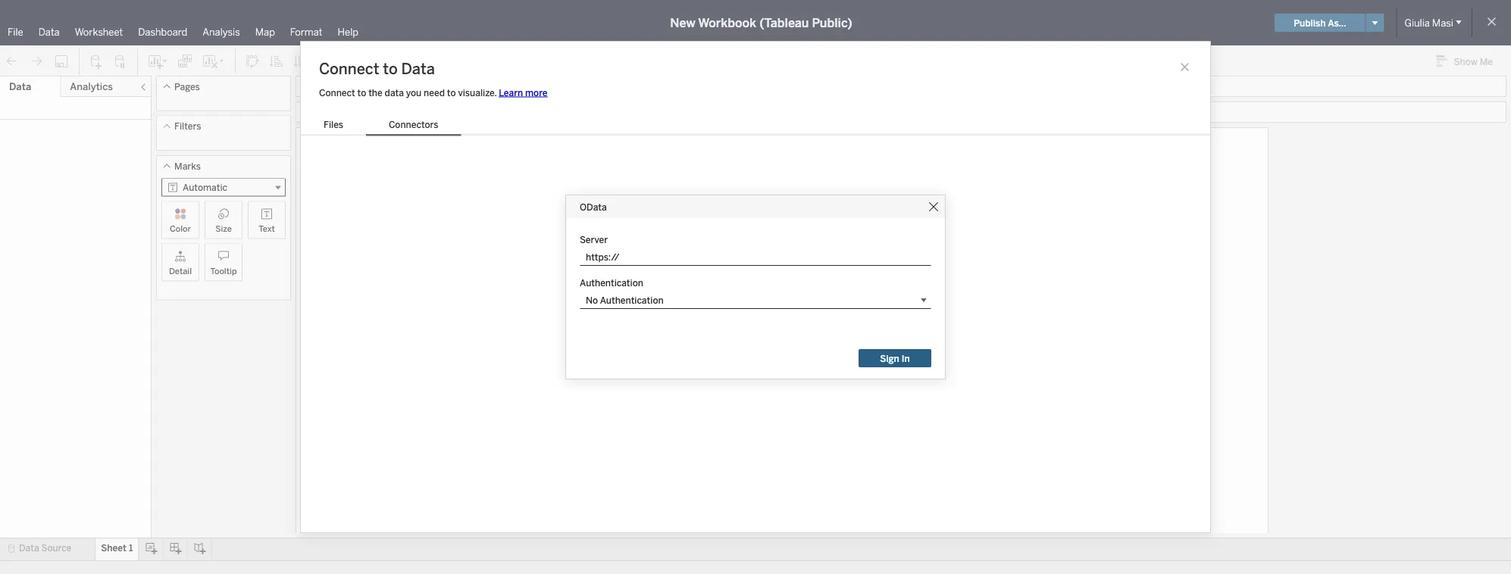 Task type: describe. For each thing, give the bounding box(es) containing it.
pause auto updates image
[[113, 54, 128, 69]]

dashboard
[[138, 26, 187, 38]]

show labels image
[[381, 54, 396, 69]]

data up 'you'
[[402, 60, 435, 78]]

marks
[[174, 161, 201, 172]]

detail
[[169, 266, 192, 276]]

you
[[406, 87, 422, 98]]

sign
[[880, 353, 900, 364]]

data up save icon
[[38, 26, 60, 38]]

help
[[338, 26, 359, 38]]

connect to data
[[319, 60, 435, 78]]

collapse image
[[139, 83, 148, 92]]

sort ascending image
[[269, 54, 284, 69]]

format workbook image
[[406, 54, 421, 69]]

text
[[259, 224, 275, 234]]

as...
[[1328, 17, 1347, 28]]

size
[[215, 224, 232, 234]]

format
[[290, 26, 323, 38]]

0 vertical spatial sheet
[[302, 135, 343, 156]]

no authentication
[[586, 295, 664, 306]]

fit image
[[430, 54, 454, 69]]

map
[[255, 26, 275, 38]]

data left source
[[19, 543, 39, 554]]

(tableau
[[760, 16, 809, 30]]

totals image
[[318, 54, 336, 69]]

odata
[[580, 201, 607, 212]]

new workbook (tableau public)
[[670, 16, 853, 30]]

no authentication button
[[580, 291, 932, 309]]

tooltip
[[210, 266, 237, 276]]

to for data
[[383, 60, 398, 78]]

connectors
[[389, 119, 439, 130]]

0 vertical spatial authentication
[[580, 277, 644, 288]]

highlight image
[[355, 54, 372, 69]]

undo image
[[5, 54, 20, 69]]

analysis
[[203, 26, 240, 38]]

no
[[586, 295, 598, 306]]

publish as... button
[[1275, 14, 1366, 32]]

duplicate image
[[177, 54, 193, 69]]

more
[[525, 87, 548, 98]]

analytics
[[70, 81, 113, 93]]

data down the undo image
[[9, 81, 31, 93]]

list box containing files
[[301, 116, 461, 136]]

public)
[[812, 16, 853, 30]]

data
[[385, 87, 404, 98]]



Task type: vqa. For each thing, say whether or not it's contained in the screenshot.
the Clear Sheet icon
yes



Task type: locate. For each thing, give the bounding box(es) containing it.
authentication inside popup button
[[600, 295, 664, 306]]

in
[[902, 353, 910, 364]]

1 horizontal spatial sheet
[[302, 135, 343, 156]]

visualize.
[[458, 87, 497, 98]]

0 vertical spatial connect
[[319, 60, 379, 78]]

giulia
[[1405, 17, 1431, 29]]

1 horizontal spatial sheet 1
[[302, 135, 356, 156]]

show
[[1455, 56, 1478, 67]]

server
[[580, 234, 608, 245]]

show me button
[[1430, 49, 1507, 74]]

1 vertical spatial connect
[[319, 87, 355, 98]]

new
[[670, 16, 696, 30]]

1 vertical spatial sheet
[[101, 543, 127, 554]]

sheet down files
[[302, 135, 343, 156]]

need
[[424, 87, 445, 98]]

0 horizontal spatial sheet
[[101, 543, 127, 554]]

publish
[[1294, 17, 1326, 28]]

sign in
[[880, 353, 910, 364]]

odata dialog
[[566, 196, 945, 379]]

connect to the data you need to visualize. learn more
[[319, 87, 548, 98]]

columns
[[314, 81, 352, 92]]

sign in button
[[859, 349, 932, 368]]

1 vertical spatial authentication
[[600, 295, 664, 306]]

1 horizontal spatial 1
[[346, 135, 356, 156]]

sheet 1
[[302, 135, 356, 156], [101, 543, 133, 554]]

new worksheet image
[[147, 54, 168, 69]]

1 down columns
[[346, 135, 356, 156]]

learn
[[499, 87, 523, 98]]

filters
[[174, 121, 201, 132]]

0 horizontal spatial sheet 1
[[101, 543, 133, 554]]

sheet
[[302, 135, 343, 156], [101, 543, 127, 554]]

1 horizontal spatial to
[[383, 60, 398, 78]]

authentication right no
[[600, 295, 664, 306]]

authentication up the no authentication
[[580, 277, 644, 288]]

data
[[38, 26, 60, 38], [402, 60, 435, 78], [9, 81, 31, 93], [19, 543, 39, 554]]

connect up files
[[319, 87, 355, 98]]

list box
[[301, 116, 461, 136]]

sheet 1 down files
[[302, 135, 356, 156]]

sort descending image
[[293, 54, 309, 69]]

connect for connect to the data you need to visualize. learn more
[[319, 87, 355, 98]]

worksheet
[[75, 26, 123, 38]]

learn more link
[[499, 87, 548, 98]]

sheet right source
[[101, 543, 127, 554]]

1 right source
[[129, 543, 133, 554]]

Server text field
[[580, 248, 932, 266]]

clear sheet image
[[202, 54, 226, 69]]

connect for connect to data
[[319, 60, 379, 78]]

1 vertical spatial sheet 1
[[101, 543, 133, 554]]

connect
[[319, 60, 379, 78], [319, 87, 355, 98]]

save image
[[53, 53, 70, 70]]

workbook
[[698, 16, 757, 30]]

0 horizontal spatial 1
[[129, 543, 133, 554]]

color
[[170, 224, 191, 234]]

me
[[1480, 56, 1493, 67]]

the
[[369, 87, 383, 98]]

show me
[[1455, 56, 1493, 67]]

connect up columns
[[319, 60, 379, 78]]

publish as...
[[1294, 17, 1347, 28]]

source
[[41, 543, 71, 554]]

file
[[8, 26, 23, 38]]

giulia masi
[[1405, 17, 1454, 29]]

sheet 1 right source
[[101, 543, 133, 554]]

files
[[324, 119, 343, 130]]

masi
[[1433, 17, 1454, 29]]

to right "need"
[[447, 87, 456, 98]]

new data source image
[[89, 54, 104, 69]]

to left format workbook icon
[[383, 60, 398, 78]]

1
[[346, 135, 356, 156], [129, 543, 133, 554]]

authentication
[[580, 277, 644, 288], [600, 295, 664, 306]]

data source
[[19, 543, 71, 554]]

to for the
[[358, 87, 366, 98]]

2 horizontal spatial to
[[447, 87, 456, 98]]

pages
[[174, 81, 200, 92]]

0 vertical spatial 1
[[346, 135, 356, 156]]

0 vertical spatial sheet 1
[[302, 135, 356, 156]]

0 horizontal spatial to
[[358, 87, 366, 98]]

2 connect from the top
[[319, 87, 355, 98]]

redo image
[[29, 54, 44, 69]]

to left the
[[358, 87, 366, 98]]

to
[[383, 60, 398, 78], [358, 87, 366, 98], [447, 87, 456, 98]]

1 vertical spatial 1
[[129, 543, 133, 554]]

swap rows and columns image
[[245, 54, 260, 69]]

1 connect from the top
[[319, 60, 379, 78]]



